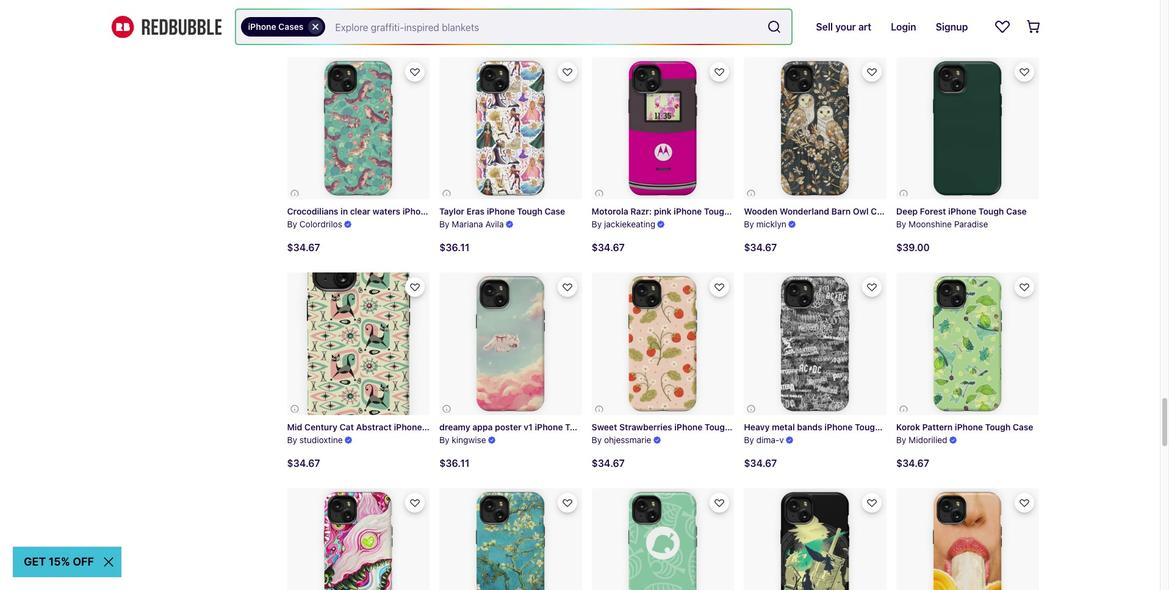 Task type: describe. For each thing, give the bounding box(es) containing it.
iPhone Cases field
[[236, 10, 792, 44]]

dreamy appa poster v1 iphone tough case
[[440, 422, 613, 433]]

by micklyn
[[744, 219, 787, 230]]

nook phone iphone tough case image
[[592, 489, 734, 591]]

collage
[[871, 206, 902, 217]]

$34.67 for mid century cat abstract iphone tough case
[[287, 458, 320, 469]]

by for by colordrilos
[[287, 219, 297, 230]]

macarthur
[[786, 3, 827, 14]]

sweet strawberries iphone tough case
[[592, 422, 753, 433]]

iphone cases
[[248, 21, 304, 32]]

cases
[[278, 21, 304, 32]]

by jackiekeating
[[592, 219, 656, 230]]

jackiekeating
[[604, 219, 656, 230]]

owl
[[853, 206, 869, 217]]

taylor eras  iphone tough case
[[440, 206, 565, 217]]

by medusa dollmaker
[[287, 3, 373, 14]]

tough left 'sweet'
[[565, 422, 591, 433]]

taojb
[[604, 3, 624, 14]]

sweet
[[592, 422, 617, 433]]

deep forest iphone tough case by moonshine paradise
[[897, 206, 1027, 230]]

motorola razr: pink iphone tough case image
[[592, 57, 734, 200]]

by mariana avila
[[440, 219, 504, 230]]

3 $37.56 from the left
[[744, 27, 776, 38]]

micklyn
[[757, 219, 787, 230]]

motorola razr: pink iphone tough case
[[592, 206, 752, 217]]

by nemki
[[440, 3, 477, 14]]

dima-
[[757, 435, 780, 445]]

iphone right v1
[[535, 422, 563, 433]]

case inside deep forest iphone tough case by moonshine paradise
[[1006, 206, 1027, 217]]

clear
[[350, 206, 371, 217]]

heavy
[[744, 422, 770, 433]]

by for by micklyn
[[744, 219, 754, 230]]

crocodilians
[[287, 206, 338, 217]]

korok
[[897, 422, 920, 433]]

deep forest iphone tough case image
[[897, 57, 1039, 200]]

iphone right the strawberries on the right bottom of page
[[675, 422, 703, 433]]

studioxtine
[[300, 435, 343, 445]]

by for by midorilied
[[897, 435, 907, 445]]

wooden wonderland barn owl collage iphone tough case image
[[744, 57, 887, 200]]

by shirley macarthur limited
[[744, 3, 859, 14]]

vincent van gogh blossoming almond tree iphone tough case image
[[440, 489, 582, 591]]

$34.67 inside $34.67 link
[[897, 27, 930, 38]]

abstract
[[356, 422, 392, 433]]

$34.67 for heavy metal bands iphone tough case
[[744, 458, 777, 469]]

kingwise
[[452, 435, 486, 445]]

mariana
[[452, 219, 483, 230]]

wooden wonderland barn owl collage iphone tough case
[[744, 206, 983, 217]]

by for by nemki
[[440, 3, 450, 14]]

dreamy appa poster v1 iphone tough case image
[[440, 273, 582, 415]]

tough up by kingwise
[[424, 422, 450, 433]]

banana jammer iphone tough case image
[[897, 489, 1039, 591]]

in
[[341, 206, 348, 217]]

moonshine
[[909, 219, 952, 230]]

by for by taojb
[[592, 3, 602, 14]]

by dima-v
[[744, 435, 784, 445]]

iphone inside "button"
[[248, 21, 276, 32]]

ex-soldier of the vii ver 2 iphone tough case image
[[744, 489, 887, 591]]

century
[[304, 422, 338, 433]]

dreamy
[[440, 422, 470, 433]]

heavy metal bands iphone tough case image
[[744, 273, 887, 415]]

by for by medusa dollmaker
[[287, 3, 297, 14]]

mid century cat abstract iphone tough case image
[[252, 237, 465, 451]]

by for by jackiekeating
[[592, 219, 602, 230]]

iphone up moonshine
[[904, 206, 932, 217]]

metal
[[772, 422, 795, 433]]

appa
[[473, 422, 493, 433]]

poster
[[495, 422, 522, 433]]

tough left korok
[[855, 422, 880, 433]]

iphone up avila
[[487, 206, 515, 217]]

iphone cases button
[[241, 17, 326, 37]]

korok pattern iphone tough case image
[[897, 273, 1039, 415]]

by for by ohjessmarie
[[592, 435, 602, 445]]

shirley
[[757, 3, 783, 14]]

ohjessmarie
[[604, 435, 652, 445]]

$37.56 for nemki
[[440, 27, 472, 38]]

tough right eras
[[517, 206, 543, 217]]

$34.67 for wooden wonderland barn owl collage iphone tough case
[[744, 242, 777, 253]]

waters
[[373, 206, 401, 217]]

forest
[[920, 206, 946, 217]]

medusa
[[300, 3, 331, 14]]



Task type: vqa. For each thing, say whether or not it's contained in the screenshot.
1st THE from right
no



Task type: locate. For each thing, give the bounding box(es) containing it.
crocodilians in clear waters iphone tough case image
[[287, 57, 430, 200]]

$34.67 for crocodilians in clear waters iphone tough case
[[287, 242, 320, 253]]

by kingwise
[[440, 435, 486, 445]]

mid century cat abstract iphone tough case
[[287, 422, 472, 433]]

$34.67
[[897, 27, 930, 38], [287, 242, 320, 253], [744, 242, 777, 253], [592, 242, 625, 253], [287, 458, 320, 469], [744, 458, 777, 469], [592, 458, 625, 469], [897, 458, 930, 469]]

$39.00
[[897, 242, 930, 253]]

tough up mariana
[[433, 206, 458, 217]]

by down taylor
[[440, 219, 450, 230]]

$37.56 for medusa
[[287, 27, 319, 38]]

korok pattern iphone tough case
[[897, 422, 1034, 433]]

0 vertical spatial $36.11
[[440, 242, 470, 253]]

0 horizontal spatial $37.56
[[287, 27, 319, 38]]

by taojb
[[592, 3, 624, 14]]

iphone right the bands
[[825, 422, 853, 433]]

by down the motorola
[[592, 219, 602, 230]]

1 $36.11 from the top
[[440, 242, 470, 253]]

midorilied
[[909, 435, 948, 445]]

by down 'sweet'
[[592, 435, 602, 445]]

$36.11 for mariana
[[440, 242, 470, 253]]

by down crocodilians
[[287, 219, 297, 230]]

pink
[[654, 206, 672, 217]]

tough inside deep forest iphone tough case by moonshine paradise
[[979, 206, 1004, 217]]

by left 'shirley'
[[744, 3, 754, 14]]

$34.67 for korok pattern iphone tough case
[[897, 458, 930, 469]]

limited
[[829, 3, 859, 14]]

motorola
[[592, 206, 628, 217]]

nemki
[[452, 3, 477, 14]]

$37.56
[[287, 27, 319, 38], [440, 27, 472, 38], [744, 27, 776, 38]]

by ohjessmarie
[[592, 435, 652, 445]]

barn
[[832, 206, 851, 217]]

bands
[[797, 422, 823, 433]]

crocodilians in clear waters iphone tough case
[[287, 206, 481, 217]]

Search term search field
[[326, 10, 763, 44]]

redbubble logo image
[[111, 16, 221, 38]]

by studioxtine
[[287, 435, 343, 445]]

by for by dima-v
[[744, 435, 754, 445]]

1 $37.56 from the left
[[287, 27, 319, 38]]

glitterwolf acrylic painting iphone tough case image
[[287, 489, 430, 591]]

tough right pattern
[[985, 422, 1011, 433]]

taylor
[[440, 206, 465, 217]]

by inside deep forest iphone tough case by moonshine paradise
[[897, 219, 907, 230]]

$36.11 for kingwise
[[440, 458, 470, 469]]

$34.67 for sweet strawberries iphone tough case
[[592, 458, 625, 469]]

paradise
[[954, 219, 988, 230]]

iphone up paradise
[[949, 206, 977, 217]]

by left taojb
[[592, 3, 602, 14]]

deep
[[897, 206, 918, 217]]

iphone right abstract
[[394, 422, 422, 433]]

v
[[780, 435, 784, 445]]

$34.67 link
[[897, 0, 1039, 47]]

1 vertical spatial $36.11
[[440, 458, 470, 469]]

2 $37.56 from the left
[[440, 27, 472, 38]]

tough up moonshine
[[935, 206, 960, 217]]

2 horizontal spatial $37.56
[[744, 27, 776, 38]]

case
[[461, 206, 481, 217], [545, 206, 565, 217], [962, 206, 983, 217], [732, 206, 752, 217], [1006, 206, 1027, 217], [452, 422, 472, 433], [593, 422, 613, 433], [883, 422, 903, 433], [732, 422, 753, 433], [1013, 422, 1034, 433]]

eras
[[467, 206, 485, 217]]

pattern
[[923, 422, 953, 433]]

dollmaker
[[333, 3, 373, 14]]

tough left wooden
[[704, 206, 730, 217]]

by midorilied
[[897, 435, 948, 445]]

by down wooden
[[744, 219, 754, 230]]

by left nemki at top left
[[440, 3, 450, 14]]

by down dreamy
[[440, 435, 450, 445]]

by taojb link
[[592, 0, 734, 47]]

strawberries
[[619, 422, 672, 433]]

2 $36.11 from the top
[[440, 458, 470, 469]]

iphone inside deep forest iphone tough case by moonshine paradise
[[949, 206, 977, 217]]

by down heavy
[[744, 435, 754, 445]]

tough
[[433, 206, 458, 217], [517, 206, 543, 217], [935, 206, 960, 217], [704, 206, 730, 217], [979, 206, 1004, 217], [424, 422, 450, 433], [565, 422, 591, 433], [855, 422, 880, 433], [705, 422, 730, 433], [985, 422, 1011, 433]]

$37.56 down medusa
[[287, 27, 319, 38]]

$37.56 down 'shirley'
[[744, 27, 776, 38]]

by colordrilos
[[287, 219, 342, 230]]

by up cases
[[287, 3, 297, 14]]

by down mid
[[287, 435, 297, 445]]

$36.11
[[440, 242, 470, 253], [440, 458, 470, 469]]

1 horizontal spatial $37.56
[[440, 27, 472, 38]]

tough up paradise
[[979, 206, 1004, 217]]

iphone right pattern
[[955, 422, 983, 433]]

by for by kingwise
[[440, 435, 450, 445]]

by for by mariana avila
[[440, 219, 450, 230]]

by for by studioxtine
[[287, 435, 297, 445]]

razr:
[[631, 206, 652, 217]]

v1
[[524, 422, 533, 433]]

iphone left cases
[[248, 21, 276, 32]]

wonderland
[[780, 206, 830, 217]]

$36.11 down by kingwise
[[440, 458, 470, 469]]

by down korok
[[897, 435, 907, 445]]

$34.67 for motorola razr: pink iphone tough case
[[592, 242, 625, 253]]

taylor eras  iphone tough case image
[[440, 57, 582, 200]]

avila
[[486, 219, 504, 230]]

iphone right 'waters'
[[403, 206, 431, 217]]

by for by shirley macarthur limited
[[744, 3, 754, 14]]

sweet strawberries iphone tough case image
[[592, 273, 734, 415]]

iphone
[[248, 21, 276, 32], [403, 206, 431, 217], [487, 206, 515, 217], [904, 206, 932, 217], [674, 206, 702, 217], [949, 206, 977, 217], [394, 422, 422, 433], [535, 422, 563, 433], [825, 422, 853, 433], [675, 422, 703, 433], [955, 422, 983, 433]]

iphone right pink
[[674, 206, 702, 217]]

$37.56 down the by nemki
[[440, 27, 472, 38]]

$36.11 down mariana
[[440, 242, 470, 253]]

colordrilos
[[300, 219, 342, 230]]

cat
[[340, 422, 354, 433]]

tough left heavy
[[705, 422, 730, 433]]

by
[[287, 3, 297, 14], [440, 3, 450, 14], [744, 3, 754, 14], [592, 3, 602, 14], [287, 219, 297, 230], [440, 219, 450, 230], [744, 219, 754, 230], [592, 219, 602, 230], [897, 219, 907, 230], [287, 435, 297, 445], [440, 435, 450, 445], [744, 435, 754, 445], [592, 435, 602, 445], [897, 435, 907, 445]]

wooden
[[744, 206, 778, 217]]

heavy metal bands iphone tough case
[[744, 422, 903, 433]]

mid
[[287, 422, 302, 433]]

by down deep
[[897, 219, 907, 230]]



